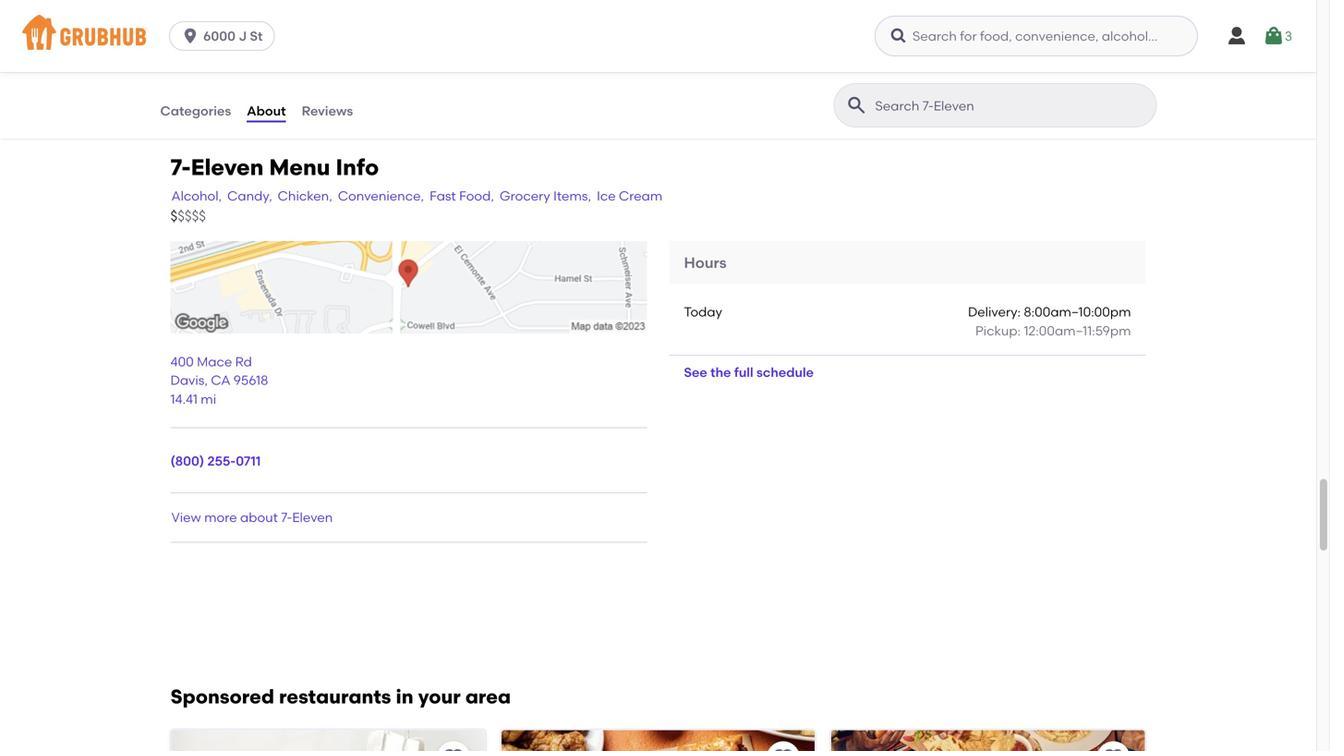Task type: locate. For each thing, give the bounding box(es) containing it.
items,
[[554, 188, 591, 204]]

0 horizontal spatial eleven
[[191, 154, 264, 180]]

3 button
[[1263, 19, 1293, 53]]

svg image left 6000
[[181, 27, 200, 45]]

1 horizontal spatial svg image
[[1226, 25, 1248, 47]]

about button
[[246, 72, 287, 139]]

save this restaurant image
[[442, 747, 465, 751], [1103, 747, 1125, 751]]

restaurants
[[279, 685, 391, 709]]

2 save this restaurant image from the left
[[1103, 747, 1125, 751]]

1 horizontal spatial 7-
[[281, 510, 292, 526]]

candy,
[[227, 188, 272, 204]]

Search for food, convenience, alcohol... search field
[[875, 16, 1198, 56]]

save this restaurant image for ihop logo
[[442, 747, 465, 751]]

1 horizontal spatial save this restaurant button
[[767, 742, 800, 751]]

,
[[205, 373, 208, 388]]

about
[[247, 103, 286, 119]]

1 horizontal spatial svg image
[[1263, 25, 1285, 47]]

7- right about
[[281, 510, 292, 526]]

candy, button
[[227, 186, 273, 206]]

it's just wings logo image
[[502, 730, 815, 751]]

1 save this restaurant image from the left
[[442, 747, 465, 751]]

0 horizontal spatial svg image
[[890, 27, 908, 45]]

about
[[240, 510, 278, 526]]

svg image
[[1226, 25, 1248, 47], [181, 27, 200, 45]]

grocery
[[500, 188, 550, 204]]

alcohol, candy, chicken, convenience, fast food, grocery items, ice cream
[[171, 188, 663, 204]]

eleven right about
[[292, 510, 333, 526]]

food,
[[459, 188, 494, 204]]

alcohol,
[[171, 188, 222, 204]]

0 vertical spatial 7-
[[170, 154, 191, 180]]

hours
[[684, 254, 727, 272]]

3 save this restaurant button from the left
[[1097, 742, 1131, 751]]

8:00am–10:00pm
[[1024, 304, 1132, 320]]

svg image
[[1263, 25, 1285, 47], [890, 27, 908, 45]]

255-
[[207, 453, 236, 469]]

in
[[396, 685, 414, 709]]

1 save this restaurant button from the left
[[437, 742, 470, 751]]

7- up alcohol,
[[170, 154, 191, 180]]

sponsored restaurants in your area
[[170, 685, 511, 709]]

6000
[[203, 28, 236, 44]]

eleven up candy,
[[191, 154, 264, 180]]

2 save this restaurant button from the left
[[767, 742, 800, 751]]

sponsored
[[170, 685, 274, 709]]

menu
[[269, 154, 330, 180]]

1 horizontal spatial save this restaurant image
[[1103, 747, 1125, 751]]

6000 j st button
[[169, 21, 282, 51]]

0 horizontal spatial save this restaurant button
[[437, 742, 470, 751]]

fast
[[430, 188, 456, 204]]

st
[[250, 28, 263, 44]]

save this restaurant button for chili's logo
[[1097, 742, 1131, 751]]

chicken, button
[[277, 186, 333, 206]]

1 vertical spatial eleven
[[292, 510, 333, 526]]

svg image inside 6000 j st button
[[181, 27, 200, 45]]

svg image left 3 button
[[1226, 25, 1248, 47]]

rd
[[235, 354, 252, 369]]

ca
[[211, 373, 230, 388]]

convenience, button
[[337, 186, 425, 206]]

info
[[336, 154, 379, 180]]

save this restaurant image for chili's logo
[[1103, 747, 1125, 751]]

save this restaurant image
[[773, 747, 795, 751]]

0 horizontal spatial svg image
[[181, 27, 200, 45]]

eleven
[[191, 154, 264, 180], [292, 510, 333, 526]]

(800)
[[170, 453, 204, 469]]

1 horizontal spatial eleven
[[292, 510, 333, 526]]

save this restaurant button
[[437, 742, 470, 751], [767, 742, 800, 751], [1097, 742, 1131, 751]]

2 horizontal spatial save this restaurant button
[[1097, 742, 1131, 751]]

(800) 255-0711 button
[[170, 452, 261, 471]]

see the full schedule
[[684, 365, 814, 380]]

7-
[[170, 154, 191, 180], [281, 510, 292, 526]]

0 horizontal spatial save this restaurant image
[[442, 747, 465, 751]]

7-eleven menu info
[[170, 154, 379, 180]]

Search 7-Eleven search field
[[874, 97, 1151, 115]]

delivery: 8:00am–10:00pm
[[968, 304, 1132, 320]]

mace
[[197, 354, 232, 369]]



Task type: describe. For each thing, give the bounding box(es) containing it.
pickup: 12:00am–11:59pm
[[976, 323, 1132, 339]]

schedule
[[757, 365, 814, 380]]

0 horizontal spatial 7-
[[170, 154, 191, 180]]

your
[[418, 685, 461, 709]]

save this restaurant button for ihop logo
[[437, 742, 470, 751]]

main navigation navigation
[[0, 0, 1317, 72]]

save this restaurant button for it's just wings logo
[[767, 742, 800, 751]]

ihop logo image
[[171, 730, 485, 751]]

alcohol, button
[[170, 186, 223, 206]]

grocery items, button
[[499, 186, 592, 206]]

95618
[[234, 373, 268, 388]]

pickup:
[[976, 323, 1021, 339]]

mi
[[201, 391, 216, 407]]

0711
[[236, 453, 261, 469]]

$
[[170, 208, 178, 224]]

chicken,
[[278, 188, 333, 204]]

ice
[[597, 188, 616, 204]]

(800) 255-0711
[[170, 453, 261, 469]]

view more about 7-eleven
[[171, 510, 333, 526]]

the
[[711, 365, 731, 380]]

svg image inside 3 button
[[1263, 25, 1285, 47]]

view
[[171, 510, 201, 526]]

see the full schedule button
[[669, 356, 829, 389]]

convenience,
[[338, 188, 424, 204]]

400 mace rd davis , ca 95618 14.41 mi
[[170, 354, 268, 407]]

today
[[684, 304, 723, 320]]

see
[[684, 365, 708, 380]]

more
[[204, 510, 237, 526]]

0 vertical spatial eleven
[[191, 154, 264, 180]]

area
[[466, 685, 511, 709]]

categories button
[[159, 72, 232, 139]]

reviews button
[[301, 72, 354, 139]]

3
[[1285, 28, 1293, 44]]

cream
[[619, 188, 663, 204]]

12:00am–11:59pm
[[1024, 323, 1132, 339]]

ice cream button
[[596, 186, 664, 206]]

14.41
[[170, 391, 198, 407]]

categories
[[160, 103, 231, 119]]

$$$$$
[[170, 208, 206, 224]]

delivery:
[[968, 304, 1021, 320]]

full
[[734, 365, 754, 380]]

fast food, button
[[429, 186, 495, 206]]

davis
[[170, 373, 205, 388]]

j
[[239, 28, 247, 44]]

1 vertical spatial 7-
[[281, 510, 292, 526]]

400
[[170, 354, 194, 369]]

6000 j st
[[203, 28, 263, 44]]

reviews
[[302, 103, 353, 119]]

magnifying glass icon image
[[846, 94, 868, 116]]

chili's logo image
[[832, 730, 1145, 751]]



Task type: vqa. For each thing, say whether or not it's contained in the screenshot.
3
yes



